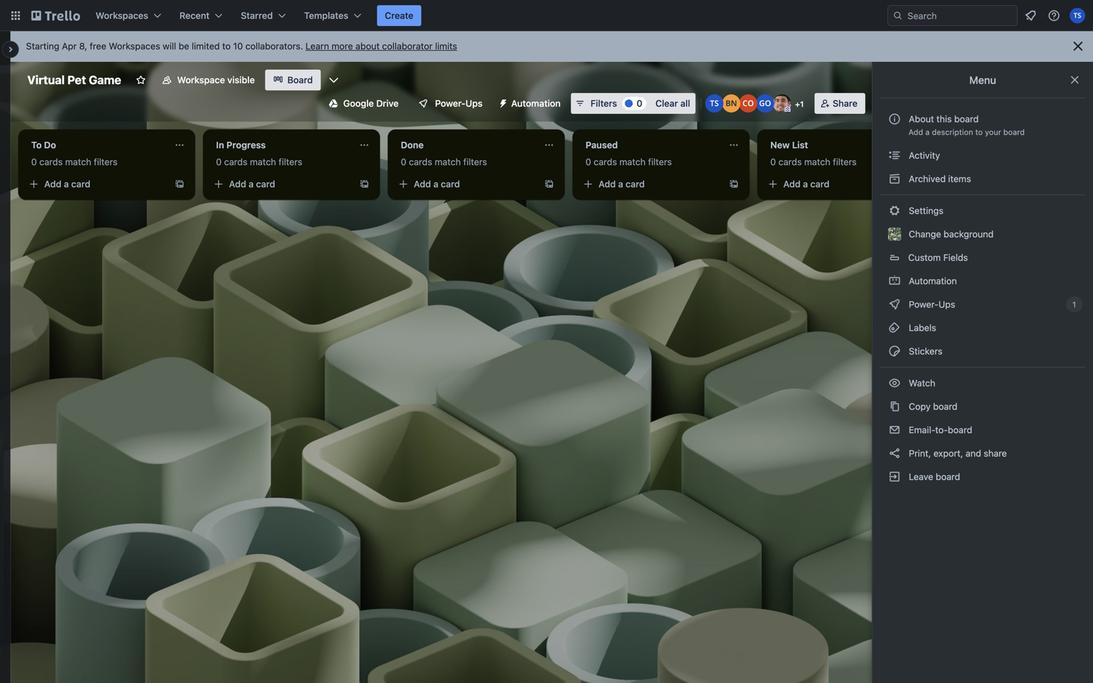 Task type: vqa. For each thing, say whether or not it's contained in the screenshot.
Done Add
yes



Task type: describe. For each thing, give the bounding box(es) containing it.
a down new list 0 cards match filters
[[803, 179, 808, 189]]

visible
[[227, 75, 255, 85]]

filters for paused
[[648, 157, 672, 167]]

open information menu image
[[1048, 9, 1061, 22]]

change background link
[[881, 224, 1086, 245]]

cards for done
[[409, 157, 432, 167]]

sm image for email-to-board
[[888, 424, 901, 437]]

recent
[[180, 10, 210, 21]]

0 for to do
[[31, 157, 37, 167]]

sm image for power-ups
[[888, 298, 901, 311]]

0 for done
[[401, 157, 407, 167]]

collaborator
[[382, 41, 433, 51]]

gary orlando (garyorlando) image
[[756, 94, 774, 113]]

filters for in progress
[[279, 157, 302, 167]]

board up print, export, and share
[[948, 425, 973, 435]]

board link
[[265, 70, 321, 90]]

christina overa (christinaovera) image
[[739, 94, 757, 113]]

description
[[932, 128, 973, 137]]

recent button
[[172, 5, 230, 26]]

starting
[[26, 41, 59, 51]]

paused
[[586, 140, 618, 150]]

back to home image
[[31, 5, 80, 26]]

create button
[[377, 5, 421, 26]]

Board name text field
[[21, 70, 128, 90]]

0 notifications image
[[1023, 8, 1039, 23]]

new
[[771, 140, 790, 150]]

1 vertical spatial tara schultz (taraschultz7) image
[[705, 94, 724, 113]]

fields
[[944, 252, 968, 263]]

workspace
[[177, 75, 225, 85]]

change
[[909, 229, 941, 240]]

this member is an admin of this board. image
[[785, 107, 791, 113]]

activity link
[[881, 145, 1086, 166]]

Done text field
[[393, 135, 539, 156]]

starred button
[[233, 5, 294, 26]]

power-ups inside power-ups button
[[435, 98, 483, 109]]

collaborators.
[[245, 41, 303, 51]]

match for paused
[[620, 157, 646, 167]]

0 inside new list 0 cards match filters
[[771, 157, 776, 167]]

sm image for watch
[[888, 377, 901, 390]]

filters for done
[[463, 157, 487, 167]]

ups inside power-ups button
[[466, 98, 483, 109]]

3 create from template… image from the left
[[544, 179, 555, 189]]

a for done
[[433, 179, 439, 189]]

0 for in progress
[[216, 157, 222, 167]]

clear
[[656, 98, 678, 109]]

automation button
[[493, 93, 569, 114]]

sm image for settings
[[888, 204, 901, 217]]

card for done
[[441, 179, 460, 189]]

tara schultz (taraschultz7) image inside primary element
[[1070, 8, 1086, 23]]

clear all button
[[650, 93, 696, 114]]

will
[[163, 41, 176, 51]]

watch
[[907, 378, 938, 389]]

add a card for paused
[[599, 179, 645, 189]]

learn more about collaborator limits link
[[306, 41, 457, 51]]

more
[[332, 41, 353, 51]]

leave board
[[907, 472, 960, 482]]

virtual pet game
[[27, 73, 121, 87]]

new list 0 cards match filters
[[771, 140, 857, 167]]

card for in progress
[[256, 179, 275, 189]]

filters inside new list 0 cards match filters
[[833, 157, 857, 167]]

change background
[[907, 229, 994, 240]]

match for done
[[435, 157, 461, 167]]

match for in progress
[[250, 157, 276, 167]]

be
[[179, 41, 189, 51]]

starting apr 8, free workspaces will be limited to 10 collaborators. learn more about collaborator limits
[[26, 41, 457, 51]]

progress
[[227, 140, 266, 150]]

print,
[[909, 448, 931, 459]]

virtual
[[27, 73, 65, 87]]

limited
[[192, 41, 220, 51]]

filters
[[591, 98, 617, 109]]

in progress
[[216, 140, 266, 150]]

To Do text field
[[23, 135, 169, 156]]

labels
[[907, 322, 937, 333]]

about this board add a description to your board
[[909, 114, 1025, 137]]

5 card from the left
[[811, 179, 830, 189]]

to
[[31, 140, 42, 150]]

in
[[216, 140, 224, 150]]

custom
[[909, 252, 941, 263]]

drive
[[376, 98, 399, 109]]

add for paused
[[599, 179, 616, 189]]

10
[[233, 41, 243, 51]]

workspaces button
[[88, 5, 169, 26]]

add for to do
[[44, 179, 61, 189]]

add a card for in progress
[[229, 179, 275, 189]]

google
[[343, 98, 374, 109]]

add a card button for to do
[[23, 174, 167, 195]]

switch to… image
[[9, 9, 22, 22]]

create from template… image for do
[[174, 179, 185, 189]]

items
[[949, 173, 971, 184]]

learn
[[306, 41, 329, 51]]

customize views image
[[327, 74, 340, 87]]

+ 1
[[795, 100, 804, 109]]

settings
[[907, 205, 944, 216]]

5 add a card button from the left
[[763, 174, 906, 195]]

settings link
[[881, 200, 1086, 221]]

card for to do
[[71, 179, 90, 189]]

workspace visible button
[[154, 70, 263, 90]]

archived
[[909, 173, 946, 184]]

limits
[[435, 41, 457, 51]]

board down export,
[[936, 472, 960, 482]]

labels link
[[881, 318, 1086, 338]]

pet
[[67, 73, 86, 87]]

share
[[984, 448, 1007, 459]]

add a card button for paused
[[578, 174, 721, 195]]

automation link
[[881, 271, 1086, 292]]

activity
[[907, 150, 940, 161]]

and
[[966, 448, 982, 459]]

cards inside new list 0 cards match filters
[[779, 157, 802, 167]]

free
[[90, 41, 106, 51]]

0 cards match filters for to do
[[31, 157, 118, 167]]

menu
[[970, 74, 997, 86]]

board
[[287, 75, 313, 85]]

share
[[833, 98, 858, 109]]

apr
[[62, 41, 77, 51]]

card for paused
[[626, 179, 645, 189]]



Task type: locate. For each thing, give the bounding box(es) containing it.
power-
[[435, 98, 466, 109], [909, 299, 939, 310]]

0 horizontal spatial to
[[222, 41, 231, 51]]

leave board link
[[881, 467, 1086, 487]]

+
[[795, 100, 800, 109]]

sm image inside copy board link
[[888, 400, 901, 413]]

all
[[681, 98, 690, 109]]

0 cards match filters down to do text field
[[31, 157, 118, 167]]

tara schultz (taraschultz7) image
[[1070, 8, 1086, 23], [705, 94, 724, 113]]

leave
[[909, 472, 934, 482]]

copy board link
[[881, 396, 1086, 417]]

filters down "new list" text box
[[833, 157, 857, 167]]

game
[[89, 73, 121, 87]]

add a card for to do
[[44, 179, 90, 189]]

about
[[909, 114, 934, 124]]

clear all
[[656, 98, 690, 109]]

4 match from the left
[[620, 157, 646, 167]]

sm image
[[888, 149, 901, 162], [888, 172, 901, 185], [888, 322, 901, 335], [888, 345, 901, 358], [888, 400, 901, 413], [888, 424, 901, 437]]

4 0 cards match filters from the left
[[586, 157, 672, 167]]

archived items
[[907, 173, 971, 184]]

automation inside button
[[511, 98, 561, 109]]

filters down done text field
[[463, 157, 487, 167]]

sm image inside stickers link
[[888, 345, 901, 358]]

0 horizontal spatial tara schultz (taraschultz7) image
[[705, 94, 724, 113]]

2 filters from the left
[[279, 157, 302, 167]]

sm image left copy
[[888, 400, 901, 413]]

filters for to do
[[94, 157, 118, 167]]

2 add a card from the left
[[229, 179, 275, 189]]

2 sm image from the top
[[888, 172, 901, 185]]

workspaces up "free"
[[96, 10, 148, 21]]

sm image inside labels link
[[888, 322, 901, 335]]

to-
[[936, 425, 948, 435]]

sm image for leave board
[[888, 471, 901, 484]]

search image
[[893, 10, 903, 21]]

5 sm image from the top
[[888, 400, 901, 413]]

cards down the paused
[[594, 157, 617, 167]]

export,
[[934, 448, 963, 459]]

add a card button down paused text field on the top right
[[578, 174, 721, 195]]

1 vertical spatial workspaces
[[109, 41, 160, 51]]

cards down done on the left of page
[[409, 157, 432, 167]]

print, export, and share link
[[881, 443, 1086, 464]]

Search field
[[903, 6, 1017, 25]]

6 sm image from the top
[[888, 424, 901, 437]]

4 card from the left
[[626, 179, 645, 189]]

0 left "clear"
[[637, 98, 643, 109]]

1 add a card from the left
[[44, 179, 90, 189]]

1 0 cards match filters from the left
[[31, 157, 118, 167]]

power- inside power-ups button
[[435, 98, 466, 109]]

workspaces
[[96, 10, 148, 21], [109, 41, 160, 51]]

add down new list 0 cards match filters
[[784, 179, 801, 189]]

ups down automation link
[[939, 299, 956, 310]]

workspaces down workspaces popup button
[[109, 41, 160, 51]]

cards down "in progress"
[[224, 157, 248, 167]]

power-ups up done text field
[[435, 98, 483, 109]]

your
[[985, 128, 1001, 137]]

0 down done on the left of page
[[401, 157, 407, 167]]

sm image inside the activity link
[[888, 149, 901, 162]]

card down new list 0 cards match filters
[[811, 179, 830, 189]]

a inside about this board add a description to your board
[[926, 128, 930, 137]]

In Progress text field
[[208, 135, 354, 156]]

list
[[792, 140, 808, 150]]

sm image inside leave board link
[[888, 471, 901, 484]]

1 cards from the left
[[39, 157, 63, 167]]

3 match from the left
[[435, 157, 461, 167]]

filters down in progress text field
[[279, 157, 302, 167]]

1 vertical spatial automation
[[907, 276, 957, 286]]

add a card down progress
[[229, 179, 275, 189]]

tara schultz (taraschultz7) image right open information menu icon
[[1070, 8, 1086, 23]]

1 vertical spatial to
[[976, 128, 983, 137]]

0
[[637, 98, 643, 109], [31, 157, 37, 167], [216, 157, 222, 167], [401, 157, 407, 167], [586, 157, 591, 167], [771, 157, 776, 167]]

custom fields button
[[881, 247, 1086, 268]]

power-ups up the labels
[[907, 299, 958, 310]]

about
[[356, 41, 380, 51]]

3 cards from the left
[[409, 157, 432, 167]]

filters down paused text field on the top right
[[648, 157, 672, 167]]

sm image for archived items
[[888, 172, 901, 185]]

sm image inside automation link
[[888, 275, 901, 288]]

a for to do
[[64, 179, 69, 189]]

workspace visible
[[177, 75, 255, 85]]

0 cards match filters for done
[[401, 157, 487, 167]]

sm image inside print, export, and share link
[[888, 447, 901, 460]]

0 vertical spatial 1
[[800, 100, 804, 109]]

to inside about this board add a description to your board
[[976, 128, 983, 137]]

8,
[[79, 41, 87, 51]]

1 horizontal spatial ups
[[939, 299, 956, 310]]

3 add a card from the left
[[414, 179, 460, 189]]

New List text field
[[763, 135, 909, 156]]

0 down the paused
[[586, 157, 591, 167]]

star or unstar board image
[[136, 75, 146, 85]]

a for in progress
[[249, 179, 254, 189]]

5 match from the left
[[805, 157, 831, 167]]

email-to-board
[[907, 425, 973, 435]]

0 horizontal spatial power-ups
[[435, 98, 483, 109]]

1 horizontal spatial tara schultz (taraschultz7) image
[[1070, 8, 1086, 23]]

4 filters from the left
[[648, 157, 672, 167]]

add down "in progress"
[[229, 179, 246, 189]]

sm image inside automation button
[[493, 93, 511, 111]]

1 sm image from the top
[[888, 149, 901, 162]]

power-ups
[[435, 98, 483, 109], [907, 299, 958, 310]]

add a card down do
[[44, 179, 90, 189]]

card down done text field
[[441, 179, 460, 189]]

sm image for automation
[[888, 275, 901, 288]]

james peterson (jamespeterson93) image
[[773, 94, 791, 113]]

add a card down the paused
[[599, 179, 645, 189]]

card down to do text field
[[71, 179, 90, 189]]

1 vertical spatial power-
[[909, 299, 939, 310]]

stickers link
[[881, 341, 1086, 362]]

add a card button down in progress text field
[[208, 174, 351, 195]]

0 vertical spatial automation
[[511, 98, 561, 109]]

1 horizontal spatial 1
[[1073, 300, 1076, 309]]

sm image for stickers
[[888, 345, 901, 358]]

custom fields
[[909, 252, 968, 263]]

cards for in progress
[[224, 157, 248, 167]]

0 vertical spatial tara schultz (taraschultz7) image
[[1070, 8, 1086, 23]]

create from template… image for progress
[[359, 179, 370, 189]]

add a card button for in progress
[[208, 174, 351, 195]]

watch link
[[881, 373, 1086, 394]]

background
[[944, 229, 994, 240]]

2 create from template… image from the left
[[359, 179, 370, 189]]

0 cards match filters
[[31, 157, 118, 167], [216, 157, 302, 167], [401, 157, 487, 167], [586, 157, 672, 167]]

sm image inside email-to-board link
[[888, 424, 901, 437]]

board right your on the top of page
[[1004, 128, 1025, 137]]

1 match from the left
[[65, 157, 91, 167]]

to do
[[31, 140, 56, 150]]

Paused text field
[[578, 135, 724, 156]]

ben nelson (bennelson96) image
[[722, 94, 741, 113]]

4 cards from the left
[[594, 157, 617, 167]]

a down done text field
[[433, 179, 439, 189]]

0 down the new
[[771, 157, 776, 167]]

google drive
[[343, 98, 399, 109]]

copy board
[[907, 401, 958, 412]]

0 vertical spatial to
[[222, 41, 231, 51]]

create from template… image
[[174, 179, 185, 189], [359, 179, 370, 189], [544, 179, 555, 189]]

board up 'description' at the right of page
[[955, 114, 979, 124]]

add a card down done on the left of page
[[414, 179, 460, 189]]

sm image for labels
[[888, 322, 901, 335]]

3 card from the left
[[441, 179, 460, 189]]

a down paused text field on the top right
[[618, 179, 623, 189]]

cards for paused
[[594, 157, 617, 167]]

add down the paused
[[599, 179, 616, 189]]

2 card from the left
[[256, 179, 275, 189]]

cards for to do
[[39, 157, 63, 167]]

board up to-
[[933, 401, 958, 412]]

share button
[[815, 93, 866, 114]]

0 cards match filters down progress
[[216, 157, 302, 167]]

add a card
[[44, 179, 90, 189], [229, 179, 275, 189], [414, 179, 460, 189], [599, 179, 645, 189], [784, 179, 830, 189]]

templates button
[[296, 5, 369, 26]]

stickers
[[907, 346, 943, 357]]

do
[[44, 140, 56, 150]]

4 sm image from the top
[[888, 345, 901, 358]]

5 cards from the left
[[779, 157, 802, 167]]

sm image for print, export, and share
[[888, 447, 901, 460]]

add for done
[[414, 179, 431, 189]]

to left 10
[[222, 41, 231, 51]]

1 horizontal spatial create from template… image
[[359, 179, 370, 189]]

add a card button down to do text field
[[23, 174, 167, 195]]

0 horizontal spatial create from template… image
[[174, 179, 185, 189]]

add down do
[[44, 179, 61, 189]]

5 add a card from the left
[[784, 179, 830, 189]]

to left your on the top of page
[[976, 128, 983, 137]]

cards down list
[[779, 157, 802, 167]]

3 0 cards match filters from the left
[[401, 157, 487, 167]]

0 cards match filters for in progress
[[216, 157, 302, 167]]

1 horizontal spatial power-
[[909, 299, 939, 310]]

create
[[385, 10, 414, 21]]

sm image left activity
[[888, 149, 901, 162]]

match down paused text field on the top right
[[620, 157, 646, 167]]

sm image inside archived items link
[[888, 172, 901, 185]]

sm image for copy board
[[888, 400, 901, 413]]

sm image
[[493, 93, 511, 111], [888, 204, 901, 217], [888, 275, 901, 288], [888, 298, 901, 311], [888, 377, 901, 390], [888, 447, 901, 460], [888, 471, 901, 484]]

add a card for done
[[414, 179, 460, 189]]

2 horizontal spatial create from template… image
[[544, 179, 555, 189]]

match
[[65, 157, 91, 167], [250, 157, 276, 167], [435, 157, 461, 167], [620, 157, 646, 167], [805, 157, 831, 167]]

match down done text field
[[435, 157, 461, 167]]

archived items link
[[881, 169, 1086, 189]]

match for to do
[[65, 157, 91, 167]]

sm image for activity
[[888, 149, 901, 162]]

sm image left email-
[[888, 424, 901, 437]]

match down progress
[[250, 157, 276, 167]]

card down in progress text field
[[256, 179, 275, 189]]

done
[[401, 140, 424, 150]]

0 vertical spatial power-ups
[[435, 98, 483, 109]]

1 vertical spatial ups
[[939, 299, 956, 310]]

add a card button down new list 0 cards match filters
[[763, 174, 906, 195]]

1 add a card button from the left
[[23, 174, 167, 195]]

add a card down new list 0 cards match filters
[[784, 179, 830, 189]]

1 horizontal spatial automation
[[907, 276, 957, 286]]

copy
[[909, 401, 931, 412]]

a down to do text field
[[64, 179, 69, 189]]

match down to do text field
[[65, 157, 91, 167]]

match inside new list 0 cards match filters
[[805, 157, 831, 167]]

add for in progress
[[229, 179, 246, 189]]

0 cards match filters for paused
[[586, 157, 672, 167]]

2 0 cards match filters from the left
[[216, 157, 302, 167]]

sm image left the labels
[[888, 322, 901, 335]]

1 vertical spatial power-ups
[[907, 299, 958, 310]]

email-
[[909, 425, 936, 435]]

google drive icon image
[[329, 99, 338, 108]]

add down done on the left of page
[[414, 179, 431, 189]]

1 horizontal spatial to
[[976, 128, 983, 137]]

2 match from the left
[[250, 157, 276, 167]]

a
[[926, 128, 930, 137], [64, 179, 69, 189], [249, 179, 254, 189], [433, 179, 439, 189], [618, 179, 623, 189], [803, 179, 808, 189]]

create from template… image
[[729, 179, 739, 189]]

0 horizontal spatial power-
[[435, 98, 466, 109]]

power- up the labels
[[909, 299, 939, 310]]

primary element
[[0, 0, 1093, 31]]

0 horizontal spatial 1
[[800, 100, 804, 109]]

0 down in
[[216, 157, 222, 167]]

add a card button down done text field
[[393, 174, 536, 195]]

0 horizontal spatial ups
[[466, 98, 483, 109]]

a down progress
[[249, 179, 254, 189]]

ups up done text field
[[466, 98, 483, 109]]

3 sm image from the top
[[888, 322, 901, 335]]

print, export, and share
[[907, 448, 1007, 459]]

1 filters from the left
[[94, 157, 118, 167]]

1 vertical spatial 1
[[1073, 300, 1076, 309]]

a down the about
[[926, 128, 930, 137]]

2 cards from the left
[[224, 157, 248, 167]]

filters down to do text field
[[94, 157, 118, 167]]

board
[[955, 114, 979, 124], [1004, 128, 1025, 137], [933, 401, 958, 412], [948, 425, 973, 435], [936, 472, 960, 482]]

0 vertical spatial workspaces
[[96, 10, 148, 21]]

google drive button
[[321, 93, 407, 114]]

add a card button for done
[[393, 174, 536, 195]]

power- up done text field
[[435, 98, 466, 109]]

3 filters from the left
[[463, 157, 487, 167]]

0 vertical spatial power-
[[435, 98, 466, 109]]

5 filters from the left
[[833, 157, 857, 167]]

4 add a card button from the left
[[578, 174, 721, 195]]

a for paused
[[618, 179, 623, 189]]

cards down do
[[39, 157, 63, 167]]

2 add a card button from the left
[[208, 174, 351, 195]]

cards
[[39, 157, 63, 167], [224, 157, 248, 167], [409, 157, 432, 167], [594, 157, 617, 167], [779, 157, 802, 167]]

sm image left 'archived'
[[888, 172, 901, 185]]

card down paused text field on the top right
[[626, 179, 645, 189]]

1 horizontal spatial power-ups
[[907, 299, 958, 310]]

0 vertical spatial ups
[[466, 98, 483, 109]]

tara schultz (taraschultz7) image right all on the top right of the page
[[705, 94, 724, 113]]

0 horizontal spatial automation
[[511, 98, 561, 109]]

add a card button
[[23, 174, 167, 195], [208, 174, 351, 195], [393, 174, 536, 195], [578, 174, 721, 195], [763, 174, 906, 195]]

filters
[[94, 157, 118, 167], [279, 157, 302, 167], [463, 157, 487, 167], [648, 157, 672, 167], [833, 157, 857, 167]]

0 cards match filters down paused text field on the top right
[[586, 157, 672, 167]]

add down the about
[[909, 128, 923, 137]]

0 cards match filters down done text field
[[401, 157, 487, 167]]

sm image inside settings 'link'
[[888, 204, 901, 217]]

4 add a card from the left
[[599, 179, 645, 189]]

sm image inside watch link
[[888, 377, 901, 390]]

workspaces inside popup button
[[96, 10, 148, 21]]

add
[[909, 128, 923, 137], [44, 179, 61, 189], [229, 179, 246, 189], [414, 179, 431, 189], [599, 179, 616, 189], [784, 179, 801, 189]]

starred
[[241, 10, 273, 21]]

1 card from the left
[[71, 179, 90, 189]]

add inside about this board add a description to your board
[[909, 128, 923, 137]]

this
[[937, 114, 952, 124]]

0 down to
[[31, 157, 37, 167]]

ups
[[466, 98, 483, 109], [939, 299, 956, 310]]

email-to-board link
[[881, 420, 1086, 441]]

match down list
[[805, 157, 831, 167]]

sm image left stickers
[[888, 345, 901, 358]]

3 add a card button from the left
[[393, 174, 536, 195]]

templates
[[304, 10, 348, 21]]

1 create from template… image from the left
[[174, 179, 185, 189]]

1
[[800, 100, 804, 109], [1073, 300, 1076, 309]]

0 for paused
[[586, 157, 591, 167]]



